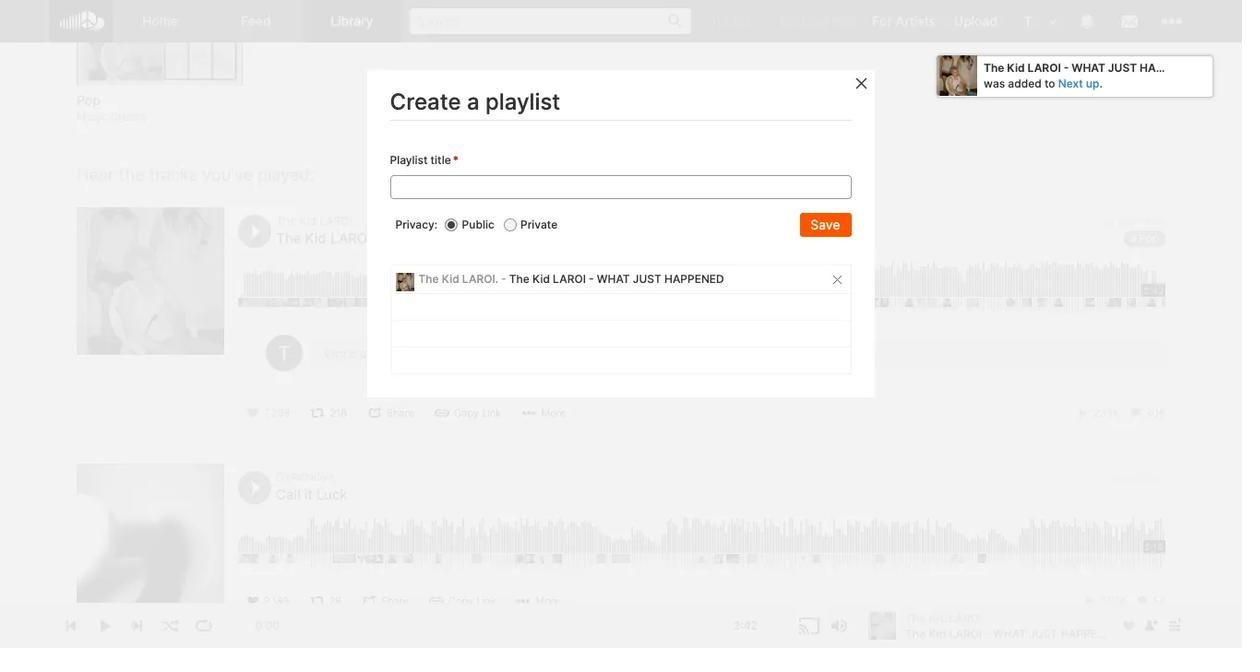 Task type: vqa. For each thing, say whether or not it's contained in the screenshot.
Kid's "Kid"
yes



Task type: locate. For each thing, give the bounding box(es) containing it.
pop link
[[77, 92, 243, 110], [1124, 231, 1166, 248]]

0 vertical spatial ago
[[1146, 214, 1166, 228]]

1 vertical spatial share button
[[355, 592, 418, 612]]

pop up music
[[77, 93, 100, 108]]

try for try go+
[[710, 13, 730, 29]]

the
[[119, 165, 145, 184]]

1 try from the left
[[710, 13, 730, 29]]

0 horizontal spatial pop link
[[77, 92, 243, 110]]

more for 218
[[541, 407, 566, 420]]

laroi. down public
[[463, 273, 499, 286]]

call it luck link
[[276, 487, 348, 504]]

1 vertical spatial happened
[[469, 230, 543, 248]]

share button for 218
[[361, 404, 423, 424]]

1 vertical spatial pop
[[1139, 232, 1159, 246]]

upload
[[954, 13, 998, 29]]

0 vertical spatial share button
[[361, 404, 423, 424]]

the down the kid laroi - what just happened link
[[419, 273, 439, 286]]

kid for what
[[1007, 61, 1025, 75]]

share right 218
[[386, 407, 414, 420]]

charts
[[111, 110, 146, 124]]

more button for 218
[[515, 404, 575, 424]]

kid inside the kid laroi - what just happened was added to next up .
[[1007, 61, 1025, 75]]

copy for 28
[[448, 596, 474, 608]]

1 vertical spatial just
[[430, 230, 465, 248]]

more button for 28
[[510, 592, 570, 612]]

what up next up
[[1072, 61, 1105, 75]]

pop
[[77, 93, 100, 108], [1139, 232, 1159, 246]]

laroi. up the kid laroi - what just happened link
[[319, 214, 355, 228]]

2 ago from the top
[[1146, 471, 1166, 485]]

1 vertical spatial share
[[381, 596, 409, 608]]

music
[[77, 110, 107, 124]]

218
[[330, 407, 347, 420]]

ago right days on the right top of page
[[1146, 214, 1166, 228]]

28
[[329, 596, 341, 608]]

more for 28
[[536, 596, 560, 608]]

laroi up to
[[1028, 61, 1061, 75]]

call
[[276, 487, 300, 504]]

kid down the kid laroi - what just happened link
[[442, 273, 460, 286]]

2 vertical spatial laroi
[[553, 273, 586, 286]]

share button right 218
[[361, 404, 423, 424]]

None search field
[[400, 0, 701, 42]]

playlist title
[[390, 154, 451, 167]]

the for what
[[984, 61, 1004, 75]]

0 horizontal spatial laroi
[[330, 230, 371, 248]]

2 vertical spatial what
[[597, 273, 630, 286]]

library
[[331, 13, 373, 29]]

ago for 21 days ago pop
[[1146, 214, 1166, 228]]

- inside the kid laroi - what just happened was added to next up .
[[1064, 61, 1069, 75]]

1 horizontal spatial try
[[778, 13, 798, 29]]

1 vertical spatial laroi
[[330, 230, 371, 248]]

copy link button
[[428, 404, 511, 424], [423, 592, 505, 612]]

hear
[[77, 165, 114, 184]]

kid down private
[[533, 273, 550, 286]]

1 vertical spatial more
[[536, 596, 560, 608]]

it
[[304, 487, 313, 504]]

.
[[1099, 76, 1103, 90]]

1 horizontal spatial laroi
[[553, 273, 586, 286]]

laroi down private
[[553, 273, 586, 286]]

tara schultz's avatar element right upload
[[1016, 9, 1040, 33]]

what
[[1072, 61, 1105, 75], [385, 230, 426, 248], [597, 273, 630, 286]]

0 vertical spatial copy
[[454, 407, 479, 420]]

artists
[[896, 13, 936, 29]]

257k
[[1100, 596, 1126, 608]]

1 vertical spatial laroi.
[[463, 273, 499, 286]]

was
[[984, 76, 1005, 90]]

2 horizontal spatial just
[[1108, 61, 1137, 75]]

1 vertical spatial more button
[[510, 592, 570, 612]]

feed link
[[209, 0, 305, 42]]

track stats element for 28
[[1082, 592, 1166, 612]]

what down playlist title text box
[[597, 273, 630, 286]]

0 vertical spatial pop link
[[77, 92, 243, 110]]

try
[[710, 13, 730, 29], [778, 13, 798, 29]]

share right 28
[[381, 596, 409, 608]]

a
[[467, 89, 480, 115]]

1 vertical spatial link
[[476, 596, 496, 608]]

0 horizontal spatial happened
[[469, 230, 543, 248]]

kid down played:
[[299, 214, 316, 228]]

ago right month
[[1146, 471, 1166, 485]]

28 button
[[303, 592, 351, 612]]

1 horizontal spatial happened
[[665, 273, 725, 286]]

pop down days on the right top of page
[[1139, 232, 1159, 246]]

tara schultz's avatar element
[[1016, 9, 1040, 33], [266, 335, 303, 372]]

0 vertical spatial track stats element
[[1076, 404, 1166, 424]]

0 vertical spatial copy link button
[[428, 404, 511, 424]]

0 vertical spatial just
[[1108, 61, 1137, 75]]

laroi. for kid
[[319, 214, 355, 228]]

0 horizontal spatial what
[[385, 230, 426, 248]]

the inside the kid laroi - what just happened was added to next up .
[[984, 61, 1004, 75]]

0 horizontal spatial pop
[[77, 93, 100, 108]]

kid
[[1007, 61, 1025, 75], [299, 214, 316, 228], [305, 230, 326, 248], [442, 273, 460, 286], [533, 273, 550, 286]]

0 horizontal spatial tara schultz's avatar element
[[266, 335, 303, 372]]

1
[[1101, 471, 1106, 485]]

pop link down pop element
[[77, 92, 243, 110]]

0 vertical spatial more
[[541, 407, 566, 420]]

track stats element containing 257k
[[1082, 592, 1166, 612]]

played:
[[258, 165, 314, 184]]

0 vertical spatial link
[[482, 407, 501, 420]]

public
[[462, 218, 495, 232]]

0 vertical spatial laroi
[[1028, 61, 1061, 75]]

2 horizontal spatial laroi
[[1028, 61, 1061, 75]]

laroi
[[1028, 61, 1061, 75], [330, 230, 371, 248], [553, 273, 586, 286]]

track stats element containing 236k
[[1076, 404, 1166, 424]]

laroi. inside the kid laroi. the kid laroi - what just happened
[[319, 214, 355, 228]]

0 vertical spatial copy link
[[454, 407, 501, 420]]

share button
[[361, 404, 423, 424], [355, 592, 418, 612]]

track stats element
[[1076, 404, 1166, 424], [1082, 592, 1166, 612]]

the
[[984, 61, 1004, 75], [276, 214, 296, 228], [276, 230, 301, 248], [419, 273, 439, 286], [510, 273, 530, 286]]

copy
[[454, 407, 479, 420], [448, 596, 474, 608]]

0 vertical spatial laroi.
[[319, 214, 355, 228]]

0 vertical spatial share
[[386, 407, 414, 420]]

1 vertical spatial track stats element
[[1082, 592, 1166, 612]]

try for try next pro
[[778, 13, 798, 29]]

2 horizontal spatial happened
[[1140, 61, 1200, 75]]

pop element
[[77, 0, 243, 86]]

for artists
[[873, 13, 936, 29]]

0 vertical spatial happened
[[1140, 61, 1200, 75]]

the up was
[[984, 61, 1004, 75]]

ago
[[1146, 214, 1166, 228], [1146, 471, 1166, 485]]

0 horizontal spatial just
[[430, 230, 465, 248]]

copy link
[[454, 407, 501, 420], [448, 596, 496, 608]]

create a playlist
[[390, 89, 561, 115]]

happened
[[1140, 61, 1200, 75], [469, 230, 543, 248], [665, 273, 725, 286]]

1 horizontal spatial laroi.
[[463, 273, 499, 286]]

1 horizontal spatial pop
[[1139, 232, 1159, 246]]

1 vertical spatial what
[[385, 230, 426, 248]]

kid up added
[[1007, 61, 1025, 75]]

share
[[386, 407, 414, 420], [381, 596, 409, 608]]

7,298
[[264, 407, 290, 420]]

copy link for 218
[[454, 407, 501, 420]]

try inside try next pro link
[[778, 13, 798, 29]]

try left go+
[[710, 13, 730, 29]]

the kid laroi - what just happened link
[[276, 230, 543, 248]]

happened inside the kid laroi. the kid laroi - what just happened
[[469, 230, 543, 248]]

-
[[1064, 61, 1069, 75], [375, 230, 381, 248], [502, 273, 507, 286], [589, 273, 594, 286]]

more
[[541, 407, 566, 420], [536, 596, 560, 608]]

just inside the kid laroi - what just happened was added to next up .
[[1108, 61, 1137, 75]]

tara schultz's avatar element up 7,298 at the bottom left of the page
[[266, 335, 303, 372]]

2 horizontal spatial what
[[1072, 61, 1105, 75]]

track stats element for 218
[[1076, 404, 1166, 424]]

ago inside 21 days ago pop
[[1146, 214, 1166, 228]]

54 link
[[1135, 596, 1166, 608]]

link
[[482, 407, 501, 420], [476, 596, 496, 608]]

dxrknova call it luck
[[276, 471, 348, 504]]

the down private
[[510, 273, 530, 286]]

0 horizontal spatial laroi.
[[319, 214, 355, 228]]

next up link
[[1058, 76, 1099, 90]]

try inside try go+ link
[[710, 13, 730, 29]]

pop inside 21 days ago pop
[[1139, 232, 1159, 246]]

the down played:
[[276, 214, 296, 228]]

0 vertical spatial what
[[1072, 61, 1105, 75]]

1 horizontal spatial pop link
[[1124, 231, 1166, 248]]

0 horizontal spatial try
[[710, 13, 730, 29]]

what left public
[[385, 230, 426, 248]]

1 vertical spatial ago
[[1146, 471, 1166, 485]]

share for 28
[[381, 596, 409, 608]]

laroi. for the
[[463, 273, 499, 286]]

1 vertical spatial copy link
[[448, 596, 496, 608]]

2 vertical spatial just
[[633, 273, 662, 286]]

library link
[[305, 0, 400, 42]]

the kid laroi. the kid laroi - what just happened
[[276, 214, 543, 248]]

what inside the kid laroi - what just happened was added to next up .
[[1072, 61, 1105, 75]]

try left next
[[778, 13, 798, 29]]

playlist
[[486, 89, 561, 115]]

306
[[1146, 407, 1166, 420]]

next up
[[1058, 76, 1099, 90]]

1 vertical spatial copy
[[448, 596, 474, 608]]

laroi down the kid laroi. link
[[330, 230, 371, 248]]

just
[[1108, 61, 1137, 75], [430, 230, 465, 248], [633, 273, 662, 286]]

0 vertical spatial pop
[[77, 93, 100, 108]]

next
[[801, 13, 830, 29]]

dxrknova
[[276, 471, 336, 485]]

try next pro
[[778, 13, 854, 29]]

kid down the kid laroi. link
[[305, 230, 326, 248]]

pop music charts
[[77, 93, 146, 124]]

0 vertical spatial more button
[[515, 404, 575, 424]]

go+
[[733, 13, 759, 29]]

pop link down days on the right top of page
[[1124, 231, 1166, 248]]

share button right 28
[[355, 592, 418, 612]]

try go+
[[710, 13, 759, 29]]

1 vertical spatial copy link button
[[423, 592, 505, 612]]

54
[[1152, 596, 1166, 608]]

upload link
[[945, 0, 1007, 42]]

the kid laroi - what just happened element
[[77, 208, 224, 356], [396, 273, 414, 292]]

2 try from the left
[[778, 13, 798, 29]]

playlist
[[390, 154, 428, 167]]

1 vertical spatial pop link
[[1124, 231, 1166, 248]]

1 horizontal spatial tara schultz's avatar element
[[1016, 9, 1040, 33]]

laroi.
[[319, 214, 355, 228], [463, 273, 499, 286]]

more button
[[515, 404, 575, 424], [510, 592, 570, 612]]

pop inside pop music charts
[[77, 93, 100, 108]]

1 ago from the top
[[1146, 214, 1166, 228]]



Task type: describe. For each thing, give the bounding box(es) containing it.
218 button
[[304, 404, 356, 424]]

0 horizontal spatial the kid laroi - what just happened element
[[77, 208, 224, 356]]

home
[[142, 13, 178, 29]]

kid for kid
[[299, 214, 316, 228]]

the kid laroi - what just happened was added to next up .
[[984, 61, 1200, 90]]

Write a comment text field
[[309, 335, 1166, 372]]

month
[[1109, 471, 1143, 485]]

7,298 button
[[238, 404, 299, 424]]

306 link
[[1128, 407, 1166, 420]]

tracks
[[149, 165, 198, 184]]

the for the
[[419, 273, 439, 286]]

added
[[1008, 76, 1042, 90]]

the kid laroi. link
[[276, 214, 355, 228]]

pro
[[834, 13, 854, 29]]

the for kid
[[276, 214, 296, 228]]

2 vertical spatial happened
[[665, 273, 725, 286]]

you've
[[202, 165, 253, 184]]

kid for the
[[442, 273, 460, 286]]

copy link button for 28
[[423, 592, 505, 612]]

home link
[[113, 0, 209, 42]]

copy link button for 218
[[428, 404, 511, 424]]

1 vertical spatial tara schultz's avatar element
[[266, 335, 303, 372]]

share for 218
[[386, 407, 414, 420]]

call it luck element
[[77, 465, 224, 612]]

what inside the kid laroi. the kid laroi - what just happened
[[385, 230, 426, 248]]

try next pro link
[[769, 0, 863, 42]]

share button for 28
[[355, 592, 418, 612]]

laroi inside the kid laroi. the kid laroi - what just happened
[[330, 230, 371, 248]]

days
[[1118, 214, 1143, 228]]

21
[[1103, 214, 1115, 228]]

the kid laroi.         - the kid laroi - what just happened
[[419, 273, 725, 286]]

laroi inside the kid laroi - what just happened was added to next up .
[[1028, 61, 1061, 75]]

private
[[521, 218, 558, 232]]

2,189 button
[[238, 592, 299, 612]]

the down the kid laroi. link
[[276, 230, 301, 248]]

try go+ link
[[701, 0, 769, 42]]

link for 28
[[476, 596, 496, 608]]

privacy:
[[396, 218, 438, 232]]

1 horizontal spatial just
[[633, 273, 662, 286]]

1 month ago
[[1101, 471, 1166, 485]]

hear the tracks you've played:
[[77, 165, 314, 184]]

create
[[390, 89, 461, 115]]

luck
[[316, 487, 348, 504]]

copy link for 28
[[448, 596, 496, 608]]

dxrknova link
[[276, 471, 336, 485]]

ago for 1 month ago
[[1146, 471, 1166, 485]]

for
[[873, 13, 892, 29]]

happened inside the kid laroi - what just happened was added to next up .
[[1140, 61, 1200, 75]]

1 horizontal spatial what
[[597, 273, 630, 286]]

2,189
[[264, 596, 289, 608]]

Search search field
[[410, 8, 692, 34]]

Playlist title text field
[[390, 176, 852, 200]]

title
[[431, 154, 451, 167]]

link for 218
[[482, 407, 501, 420]]

copy for 218
[[454, 407, 479, 420]]

save button
[[801, 214, 852, 238]]

1 horizontal spatial the kid laroi - what just happened element
[[396, 273, 414, 292]]

just inside the kid laroi. the kid laroi - what just happened
[[430, 230, 465, 248]]

save
[[811, 217, 841, 233]]

to
[[1045, 76, 1055, 90]]

for artists link
[[863, 0, 945, 42]]

- inside the kid laroi. the kid laroi - what just happened
[[375, 230, 381, 248]]

21 days ago pop
[[1103, 214, 1166, 246]]

0 vertical spatial tara schultz's avatar element
[[1016, 9, 1040, 33]]

feed
[[241, 13, 271, 29]]

236k
[[1094, 407, 1120, 420]]

music charts link
[[77, 110, 146, 125]]



